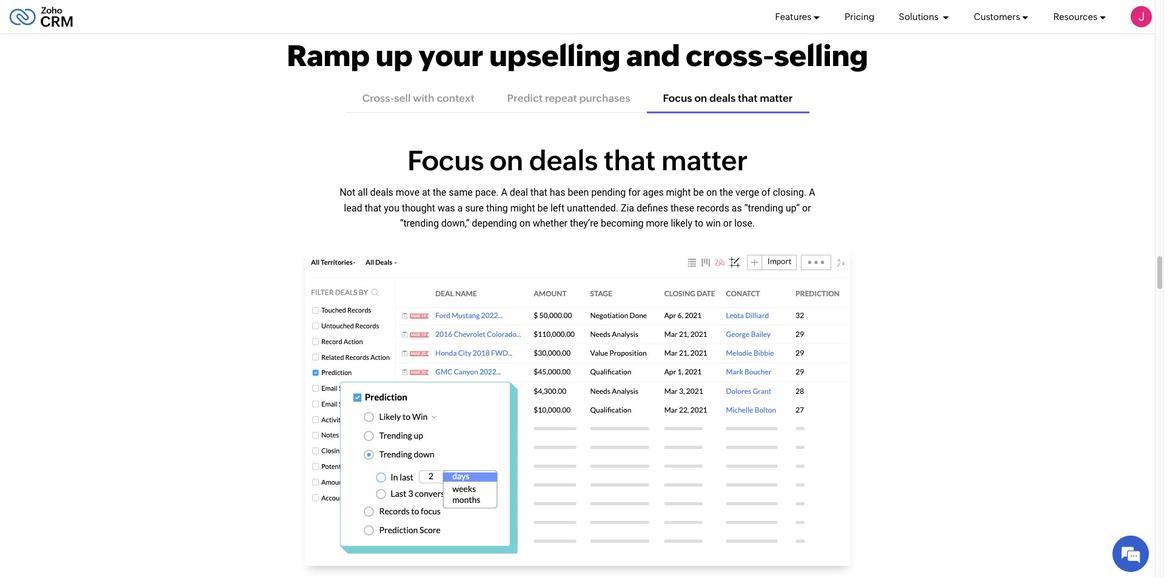 Task type: locate. For each thing, give the bounding box(es) containing it.
1 horizontal spatial a
[[809, 187, 816, 198]]

a
[[501, 187, 508, 198], [809, 187, 816, 198]]

might down deal
[[511, 202, 535, 214]]

1 vertical spatial focus
[[408, 145, 484, 176]]

repeat
[[545, 92, 577, 104]]

or right up"
[[803, 202, 812, 214]]

win
[[706, 218, 721, 230]]

0 horizontal spatial matter
[[662, 145, 748, 176]]

deals
[[710, 92, 736, 104], [529, 145, 598, 176], [370, 187, 394, 198]]

depending
[[472, 218, 517, 230]]

1 horizontal spatial focus
[[663, 92, 693, 104]]

pricing
[[845, 11, 875, 22]]

features link
[[776, 0, 821, 33]]

the up as
[[720, 187, 734, 198]]

on up records
[[707, 187, 718, 198]]

be
[[694, 187, 704, 198], [538, 202, 548, 214]]

deals up the has
[[529, 145, 598, 176]]

0 horizontal spatial the
[[433, 187, 447, 198]]

selling
[[775, 39, 869, 73]]

be left left
[[538, 202, 548, 214]]

and
[[627, 39, 681, 73]]

or right win
[[724, 218, 733, 230]]

focus on deals that matter up been
[[408, 145, 748, 176]]

likely
[[671, 218, 693, 230]]

more
[[646, 218, 669, 230]]

0 horizontal spatial a
[[501, 187, 508, 198]]

focus on deals that matter
[[663, 92, 793, 104], [408, 145, 748, 176]]

1 horizontal spatial deals
[[529, 145, 598, 176]]

a
[[458, 202, 463, 214]]

1 horizontal spatial or
[[803, 202, 812, 214]]

1 horizontal spatial might
[[667, 187, 691, 198]]

2 a from the left
[[809, 187, 816, 198]]

on left whether
[[520, 218, 531, 230]]

solutions
[[900, 11, 941, 22]]

on up deal
[[490, 145, 524, 176]]

0 vertical spatial focus
[[663, 92, 693, 104]]

that
[[738, 92, 758, 104], [604, 145, 656, 176], [531, 187, 548, 198], [365, 202, 382, 214]]

left
[[551, 202, 565, 214]]

purchases
[[580, 92, 631, 104]]

matter
[[760, 92, 793, 104], [662, 145, 748, 176]]

0 vertical spatial "trending
[[745, 202, 784, 214]]

"trending down "thought" at the top left of the page
[[400, 218, 439, 230]]

that left the has
[[531, 187, 548, 198]]

solutions link
[[900, 0, 950, 33]]

deals up you
[[370, 187, 394, 198]]

that up "for"
[[604, 145, 656, 176]]

1 vertical spatial might
[[511, 202, 535, 214]]

be up records
[[694, 187, 704, 198]]

your
[[419, 39, 484, 73]]

0 horizontal spatial be
[[538, 202, 548, 214]]

to
[[695, 218, 704, 230]]

not
[[340, 187, 356, 198]]

0 horizontal spatial or
[[724, 218, 733, 230]]

cross-sell with context
[[363, 92, 475, 104]]

they're
[[570, 218, 599, 230]]

focus up same in the top of the page
[[408, 145, 484, 176]]

cross-
[[686, 39, 775, 73]]

cross-
[[363, 92, 394, 104]]

1 vertical spatial be
[[538, 202, 548, 214]]

unattended.
[[567, 202, 619, 214]]

0 vertical spatial might
[[667, 187, 691, 198]]

on
[[695, 92, 708, 104], [490, 145, 524, 176], [707, 187, 718, 198], [520, 218, 531, 230]]

ages
[[643, 187, 664, 198]]

predict
[[508, 92, 543, 104]]

1 horizontal spatial matter
[[760, 92, 793, 104]]

that left you
[[365, 202, 382, 214]]

focus
[[663, 92, 693, 104], [408, 145, 484, 176]]

with
[[413, 92, 435, 104]]

down,"
[[442, 218, 470, 230]]

might up the these
[[667, 187, 691, 198]]

up
[[376, 39, 413, 73]]

or
[[803, 202, 812, 214], [724, 218, 733, 230]]

these
[[671, 202, 695, 214]]

2 vertical spatial deals
[[370, 187, 394, 198]]

0 horizontal spatial deals
[[370, 187, 394, 198]]

a left deal
[[501, 187, 508, 198]]

deals down the cross- in the top of the page
[[710, 92, 736, 104]]

0 horizontal spatial "trending
[[400, 218, 439, 230]]

1 horizontal spatial the
[[720, 187, 734, 198]]

resources link
[[1054, 0, 1107, 33]]

the
[[433, 187, 447, 198], [720, 187, 734, 198]]

the right at
[[433, 187, 447, 198]]

focus down and
[[663, 92, 693, 104]]

1 horizontal spatial "trending
[[745, 202, 784, 214]]

might
[[667, 187, 691, 198], [511, 202, 535, 214]]

"trending down of
[[745, 202, 784, 214]]

0 vertical spatial or
[[803, 202, 812, 214]]

0 vertical spatial deals
[[710, 92, 736, 104]]

0 vertical spatial be
[[694, 187, 704, 198]]

all
[[358, 187, 368, 198]]

0 vertical spatial matter
[[760, 92, 793, 104]]

focus on deals that matter down the cross- in the top of the page
[[663, 92, 793, 104]]

0 horizontal spatial might
[[511, 202, 535, 214]]

upselling
[[490, 39, 621, 73]]

ramp
[[287, 39, 370, 73]]

a right closing.
[[809, 187, 816, 198]]

"trending
[[745, 202, 784, 214], [400, 218, 439, 230]]

1 vertical spatial focus on deals that matter
[[408, 145, 748, 176]]

pending
[[592, 187, 626, 198]]

has
[[550, 187, 566, 198]]

1 vertical spatial deals
[[529, 145, 598, 176]]



Task type: vqa. For each thing, say whether or not it's contained in the screenshot.
Zoho for Enterprise - Intelligent software built for enterprise growth IMAGE
no



Task type: describe. For each thing, give the bounding box(es) containing it.
lose.
[[735, 218, 756, 230]]

features
[[776, 11, 812, 22]]

thing
[[487, 202, 508, 214]]

james peterson image
[[1132, 6, 1153, 27]]

ramp up your upselling and cross-selling
[[287, 39, 869, 73]]

of
[[762, 187, 771, 198]]

pace.
[[475, 187, 499, 198]]

defines
[[637, 202, 669, 214]]

records
[[697, 202, 730, 214]]

zoho crm logo image
[[9, 3, 73, 30]]

that down the cross- in the top of the page
[[738, 92, 758, 104]]

was
[[438, 202, 455, 214]]

deals inside not all deals move at the same pace. a deal that has been pending for ages might be on the verge of closing. a lead that you thought was a sure thing might be left unattended. zia defines these records as "trending up" or "trending down," depending on whether they're becoming more likely to win or lose.
[[370, 187, 394, 198]]

closing.
[[773, 187, 807, 198]]

1 vertical spatial "trending
[[400, 218, 439, 230]]

get ai based suggestions for deals which are likely to close image
[[305, 247, 851, 567]]

1 vertical spatial matter
[[662, 145, 748, 176]]

you
[[384, 202, 400, 214]]

verge
[[736, 187, 760, 198]]

2 horizontal spatial deals
[[710, 92, 736, 104]]

on down the cross- in the top of the page
[[695, 92, 708, 104]]

as
[[732, 202, 742, 214]]

1 horizontal spatial be
[[694, 187, 704, 198]]

0 vertical spatial focus on deals that matter
[[663, 92, 793, 104]]

been
[[568, 187, 589, 198]]

at
[[422, 187, 431, 198]]

whether
[[533, 218, 568, 230]]

1 the from the left
[[433, 187, 447, 198]]

resources
[[1054, 11, 1098, 22]]

move
[[396, 187, 420, 198]]

deal
[[510, 187, 528, 198]]

2 the from the left
[[720, 187, 734, 198]]

lead
[[344, 202, 362, 214]]

1 vertical spatial or
[[724, 218, 733, 230]]

context
[[437, 92, 475, 104]]

zia
[[621, 202, 635, 214]]

thought
[[402, 202, 435, 214]]

1 a from the left
[[501, 187, 508, 198]]

same
[[449, 187, 473, 198]]

sell
[[394, 92, 411, 104]]

not all deals move at the same pace. a deal that has been pending for ages might be on the verge of closing. a lead that you thought was a sure thing might be left unattended. zia defines these records as "trending up" or "trending down," depending on whether they're becoming more likely to win or lose.
[[340, 187, 816, 230]]

0 horizontal spatial focus
[[408, 145, 484, 176]]

becoming
[[601, 218, 644, 230]]

pricing link
[[845, 0, 875, 33]]

customers
[[974, 11, 1021, 22]]

up"
[[786, 202, 800, 214]]

sure
[[465, 202, 484, 214]]

for
[[629, 187, 641, 198]]

predict repeat purchases
[[508, 92, 631, 104]]



